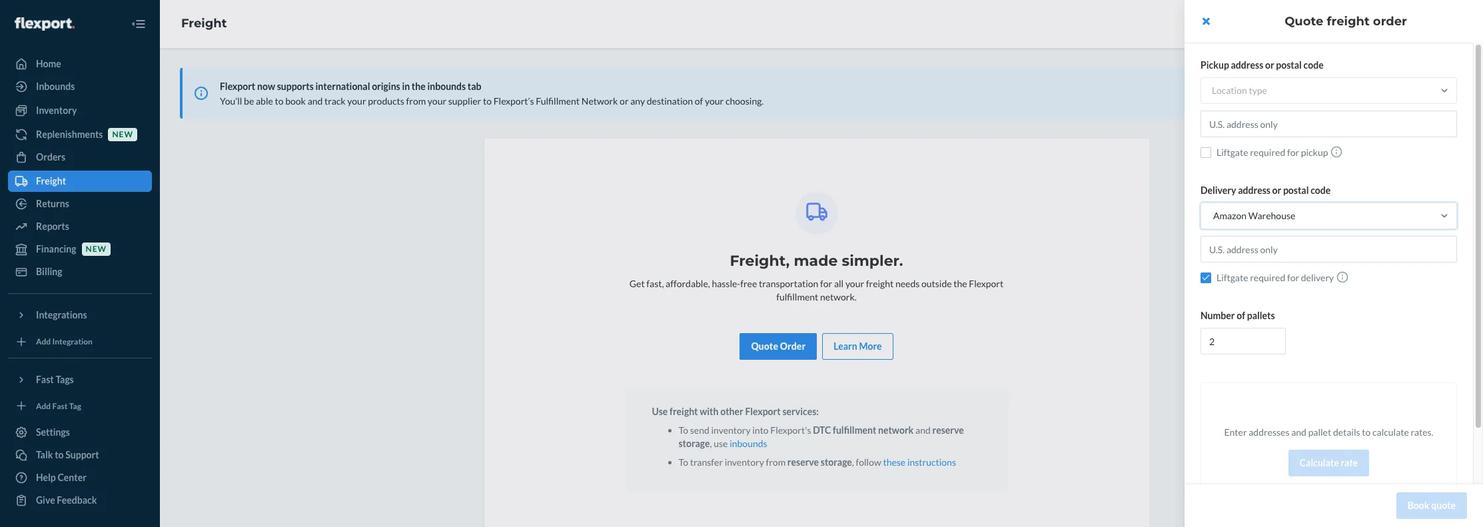 Task type: describe. For each thing, give the bounding box(es) containing it.
rates.
[[1411, 426, 1434, 438]]

book
[[1408, 500, 1430, 511]]

book quote
[[1408, 500, 1456, 511]]

liftgate required for pickup
[[1217, 147, 1328, 158]]

u.s. address only text field for liftgate required for delivery
[[1201, 236, 1457, 263]]

to
[[1362, 426, 1371, 438]]

code for delivery address or postal code
[[1311, 185, 1331, 196]]

quote freight order
[[1285, 14, 1407, 29]]

address for pickup
[[1231, 59, 1264, 71]]

quote
[[1432, 500, 1456, 511]]

book quote button
[[1397, 492, 1467, 519]]

code for pickup address or postal code
[[1304, 59, 1324, 71]]

quote
[[1285, 14, 1324, 29]]

center
[[1454, 239, 1466, 267]]

rate
[[1341, 457, 1358, 468]]

for for delivery
[[1287, 272, 1300, 283]]

or for amazon warehouse
[[1273, 185, 1282, 196]]

number
[[1201, 310, 1235, 321]]

postal for location type
[[1276, 59, 1302, 71]]

delivery
[[1301, 272, 1334, 283]]

calculate
[[1373, 426, 1409, 438]]

required for pickup
[[1250, 147, 1286, 158]]

warehouse
[[1249, 210, 1296, 221]]

for for pickup
[[1287, 147, 1300, 158]]

enter
[[1224, 426, 1247, 438]]

help center
[[1454, 239, 1466, 288]]

location type
[[1212, 85, 1267, 96]]

liftgate required for delivery
[[1217, 272, 1334, 283]]

amazon
[[1214, 210, 1247, 221]]



Task type: locate. For each thing, give the bounding box(es) containing it.
required up delivery address or postal code at the top
[[1250, 147, 1286, 158]]

address for delivery
[[1238, 185, 1271, 196]]

2 required from the top
[[1250, 272, 1286, 283]]

addresses
[[1249, 426, 1290, 438]]

type
[[1249, 85, 1267, 96]]

pallets
[[1247, 310, 1275, 321]]

pickup
[[1301, 147, 1328, 158]]

for left pickup
[[1287, 147, 1300, 158]]

u.s. address only text field up pickup
[[1201, 111, 1457, 137]]

1 vertical spatial or
[[1273, 185, 1282, 196]]

required for delivery
[[1250, 272, 1286, 283]]

delivery address or postal code
[[1201, 185, 1331, 196]]

amazon warehouse
[[1214, 210, 1296, 221]]

for left delivery
[[1287, 272, 1300, 283]]

address up amazon warehouse at right top
[[1238, 185, 1271, 196]]

postal up warehouse
[[1283, 185, 1309, 196]]

1 vertical spatial required
[[1250, 272, 1286, 283]]

code
[[1304, 59, 1324, 71], [1311, 185, 1331, 196]]

code down pickup
[[1311, 185, 1331, 196]]

1 vertical spatial for
[[1287, 272, 1300, 283]]

pallet
[[1309, 426, 1332, 438]]

postal for amazon warehouse
[[1283, 185, 1309, 196]]

postal
[[1276, 59, 1302, 71], [1283, 185, 1309, 196]]

liftgate
[[1217, 147, 1249, 158], [1217, 272, 1249, 283]]

calculate rate
[[1300, 457, 1358, 468]]

0 vertical spatial or
[[1265, 59, 1275, 71]]

address
[[1231, 59, 1264, 71], [1238, 185, 1271, 196]]

enter addresses and pallet details to calculate rates.
[[1224, 426, 1434, 438]]

0 vertical spatial liftgate
[[1217, 147, 1249, 158]]

1 u.s. address only text field from the top
[[1201, 111, 1457, 137]]

required
[[1250, 147, 1286, 158], [1250, 272, 1286, 283]]

0 vertical spatial required
[[1250, 147, 1286, 158]]

or for location type
[[1265, 59, 1275, 71]]

1 vertical spatial code
[[1311, 185, 1331, 196]]

u.s. address only text field for liftgate required for pickup
[[1201, 111, 1457, 137]]

order
[[1373, 14, 1407, 29]]

2 u.s. address only text field from the top
[[1201, 236, 1457, 263]]

and
[[1292, 426, 1307, 438]]

1 vertical spatial u.s. address only text field
[[1201, 236, 1457, 263]]

or up type
[[1265, 59, 1275, 71]]

None checkbox
[[1201, 147, 1212, 158]]

help
[[1454, 269, 1466, 288]]

liftgate for liftgate required for pickup
[[1217, 147, 1249, 158]]

0 vertical spatial for
[[1287, 147, 1300, 158]]

for
[[1287, 147, 1300, 158], [1287, 272, 1300, 283]]

or up warehouse
[[1273, 185, 1282, 196]]

1 liftgate from the top
[[1217, 147, 1249, 158]]

details
[[1333, 426, 1361, 438]]

0 vertical spatial address
[[1231, 59, 1264, 71]]

calculate rate button
[[1289, 450, 1370, 476]]

pickup address or postal code
[[1201, 59, 1324, 71]]

None number field
[[1201, 328, 1286, 355]]

1 vertical spatial liftgate
[[1217, 272, 1249, 283]]

0 vertical spatial postal
[[1276, 59, 1302, 71]]

of
[[1237, 310, 1246, 321]]

liftgate up number of pallets
[[1217, 272, 1249, 283]]

location
[[1212, 85, 1247, 96]]

1 for from the top
[[1287, 147, 1300, 158]]

U.S. address only text field
[[1201, 111, 1457, 137], [1201, 236, 1457, 263]]

1 vertical spatial postal
[[1283, 185, 1309, 196]]

2 liftgate from the top
[[1217, 272, 1249, 283]]

0 vertical spatial u.s. address only text field
[[1201, 111, 1457, 137]]

delivery
[[1201, 185, 1236, 196]]

or
[[1265, 59, 1275, 71], [1273, 185, 1282, 196]]

help center button
[[1448, 229, 1473, 298]]

address up location type
[[1231, 59, 1264, 71]]

calculate
[[1300, 457, 1339, 468]]

None checkbox
[[1201, 272, 1212, 283]]

u.s. address only text field up delivery
[[1201, 236, 1457, 263]]

pickup
[[1201, 59, 1229, 71]]

1 required from the top
[[1250, 147, 1286, 158]]

code down quote
[[1304, 59, 1324, 71]]

1 vertical spatial address
[[1238, 185, 1271, 196]]

postal down quote
[[1276, 59, 1302, 71]]

freight
[[1327, 14, 1370, 29]]

liftgate up delivery
[[1217, 147, 1249, 158]]

close image
[[1203, 16, 1210, 27]]

0 vertical spatial code
[[1304, 59, 1324, 71]]

2 for from the top
[[1287, 272, 1300, 283]]

required up pallets
[[1250, 272, 1286, 283]]

liftgate for liftgate required for delivery
[[1217, 272, 1249, 283]]

number of pallets
[[1201, 310, 1275, 321]]



Task type: vqa. For each thing, say whether or not it's contained in the screenshot.
Send inventory to reserve storage button
no



